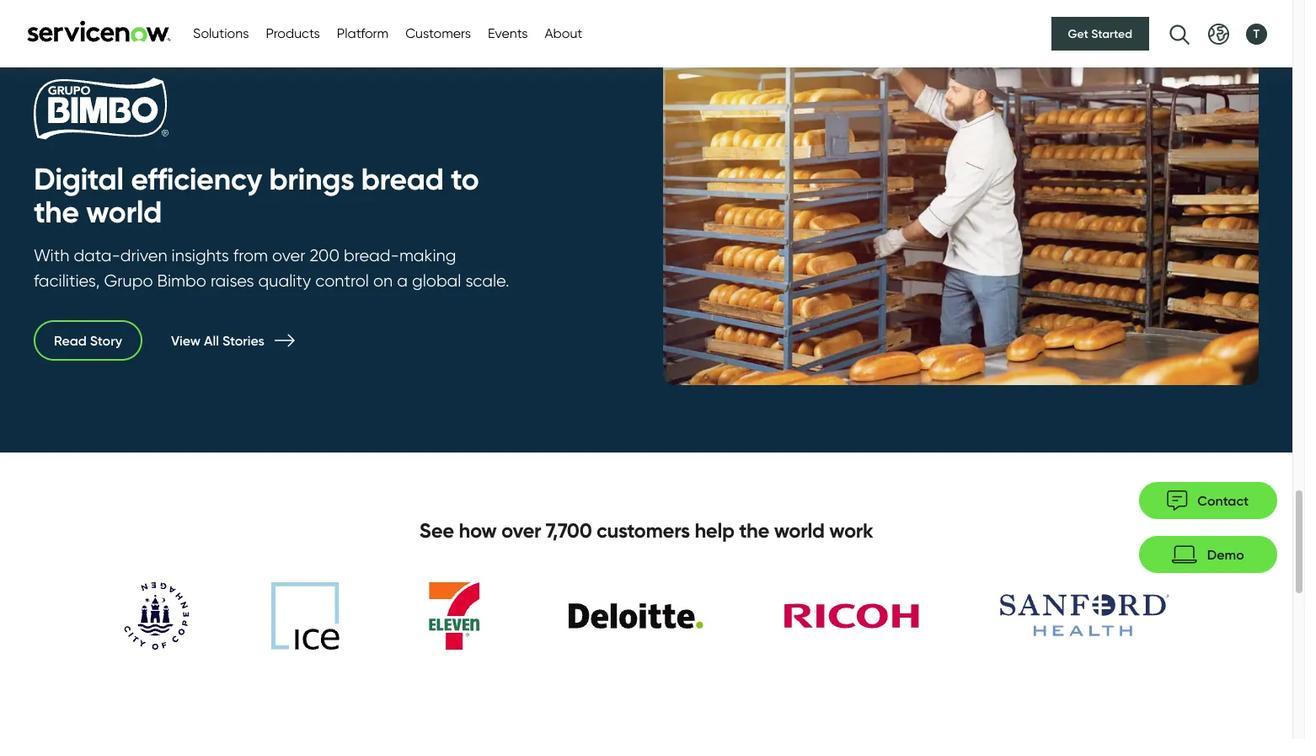 Task type: vqa. For each thing, say whether or not it's contained in the screenshot.
"PLATFORM" popup button
yes



Task type: describe. For each thing, give the bounding box(es) containing it.
customers
[[406, 25, 471, 41]]

solutions button
[[193, 24, 249, 44]]

products button
[[266, 24, 320, 44]]

platform
[[337, 25, 389, 41]]

get
[[1069, 26, 1089, 41]]



Task type: locate. For each thing, give the bounding box(es) containing it.
started
[[1092, 26, 1133, 41]]

get started link
[[1052, 17, 1150, 51]]

about
[[545, 25, 583, 41]]

customers button
[[406, 24, 471, 44]]

events
[[488, 25, 528, 41]]

about button
[[545, 24, 583, 44]]

get started
[[1069, 26, 1133, 41]]

products
[[266, 25, 320, 41]]

solutions
[[193, 25, 249, 41]]

platform button
[[337, 24, 389, 44]]

servicenow image
[[25, 20, 173, 42]]

events button
[[488, 24, 528, 44]]



